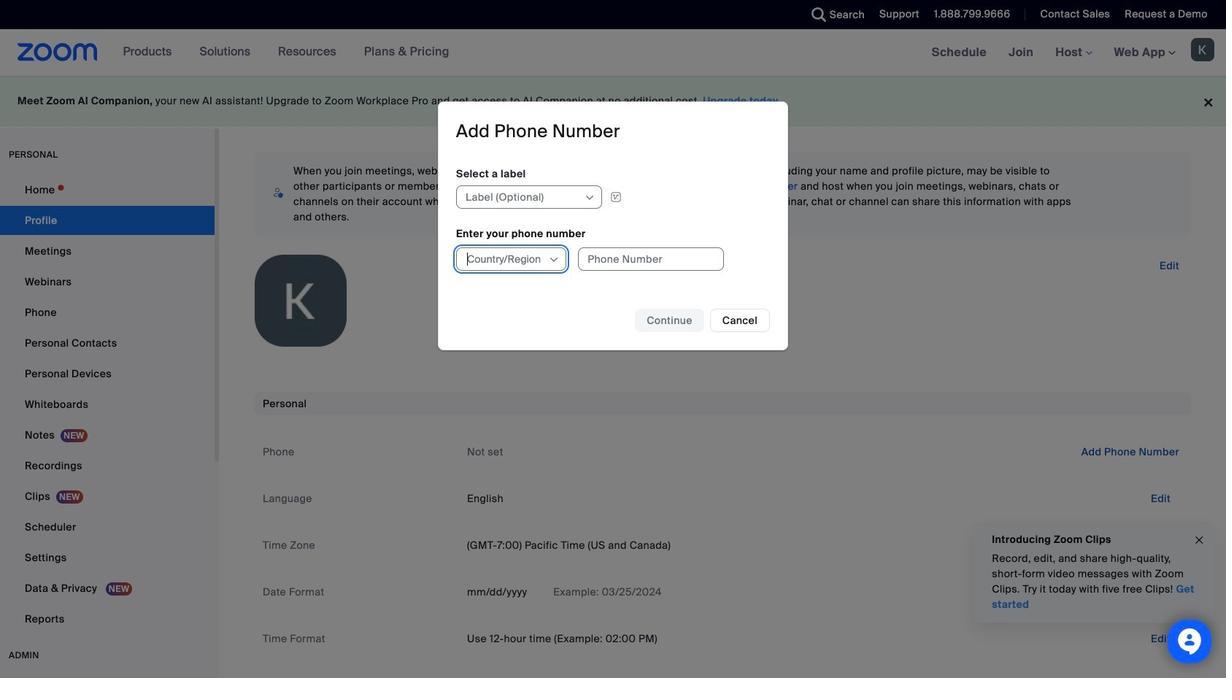 Task type: locate. For each thing, give the bounding box(es) containing it.
heading
[[456, 120, 620, 143]]

personal menu menu
[[0, 175, 215, 635]]

dialog
[[438, 102, 788, 350]]

support version for phone label image
[[606, 190, 626, 203]]

application
[[456, 185, 744, 208]]

footer
[[0, 76, 1226, 126]]

meetings navigation
[[921, 29, 1226, 77]]

user photo image
[[255, 255, 347, 347]]

Phone Number text field
[[578, 247, 724, 271]]

Select Country text field
[[466, 248, 548, 270]]

banner
[[0, 29, 1226, 77]]

show options image
[[584, 192, 596, 203]]



Task type: describe. For each thing, give the bounding box(es) containing it.
close image
[[1194, 532, 1205, 549]]

product information navigation
[[112, 29, 461, 76]]

show options image
[[548, 254, 560, 265]]



Task type: vqa. For each thing, say whether or not it's contained in the screenshot.
heading
yes



